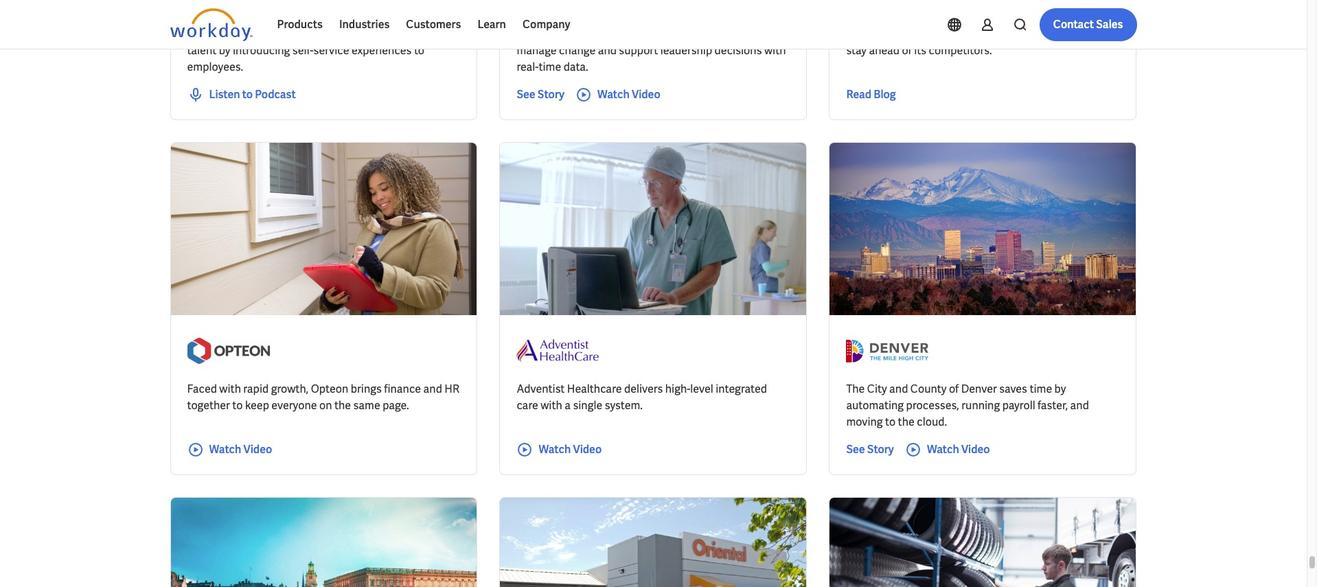 Task type: describe. For each thing, give the bounding box(es) containing it.
manage
[[517, 43, 557, 58]]

healthcare
[[567, 382, 622, 396]]

more button
[[460, 8, 522, 35]]

with inside adventist healthcare delivers high-level integrated care with a single system.
[[541, 399, 563, 413]]

story for watch video link underneath support
[[538, 87, 565, 102]]

see story link for watch video link underneath support
[[517, 87, 565, 103]]

contact sales link
[[1040, 8, 1137, 41]]

saves
[[1000, 382, 1028, 396]]

watch for watch video link underneath cloud.
[[927, 442, 960, 457]]

travelex embraces continuous innovation and agility to stay ahead of its competitors.
[[847, 27, 1118, 58]]

customers
[[406, 17, 461, 32]]

stays
[[292, 27, 317, 41]]

watch video for watch video link underneath cloud.
[[927, 442, 990, 457]]

service
[[314, 43, 349, 58]]

watch for watch video link under a
[[539, 442, 571, 457]]

story for watch video link underneath cloud.
[[868, 442, 894, 457]]

Search Customer Stories text field
[[942, 9, 1110, 33]]

watch video link down cloud.
[[905, 442, 990, 458]]

industry button
[[243, 8, 318, 35]]

high-
[[666, 382, 691, 396]]

time inside the city and county of denver saves time by automating processes, running payroll faster, and moving to the cloud.
[[1030, 382, 1053, 396]]

business outcome button
[[329, 8, 449, 35]]

watch for watch video link under together
[[209, 442, 241, 457]]

now,
[[517, 27, 542, 41]]

denver
[[962, 382, 997, 396]]

rapid
[[243, 382, 269, 396]]

listen to podcast
[[209, 87, 296, 102]]

leadership
[[661, 43, 713, 58]]

group
[[258, 27, 289, 41]]

blog
[[874, 87, 896, 102]]

everyone
[[272, 399, 317, 413]]

society
[[659, 27, 696, 41]]

health
[[624, 27, 657, 41]]

products button
[[269, 8, 331, 41]]

company
[[523, 17, 571, 32]]

music
[[226, 27, 256, 41]]

all
[[562, 15, 574, 27]]

battle
[[412, 27, 441, 41]]

of inside the travelex embraces continuous innovation and agility to stay ahead of its competitors.
[[902, 43, 912, 58]]

for
[[443, 27, 457, 41]]

adventist healthcare delivers high-level integrated care with a single system.
[[517, 382, 767, 413]]

continuous
[[941, 27, 997, 41]]

adventist
[[517, 382, 565, 396]]

in
[[381, 27, 391, 41]]

growth,
[[271, 382, 309, 396]]

support
[[619, 43, 658, 58]]

innovation
[[999, 27, 1052, 41]]

and inside now, southern cross health society can better manage change and support leadership decisions with real-time data.
[[598, 43, 617, 58]]

clear all button
[[533, 8, 578, 35]]

to inside the travelex embraces continuous innovation and agility to stay ahead of its competitors.
[[1108, 27, 1118, 41]]

a
[[565, 399, 571, 413]]

moving
[[847, 415, 883, 429]]

industry
[[254, 15, 290, 27]]

running
[[962, 399, 1000, 413]]

company button
[[515, 8, 579, 41]]

self-
[[293, 43, 314, 58]]

industries
[[339, 17, 390, 32]]

decisions
[[715, 43, 762, 58]]

go to the homepage image
[[170, 8, 252, 41]]

opteon
[[311, 382, 349, 396]]

now, southern cross health society can better manage change and support leadership decisions with real-time data.
[[517, 27, 786, 74]]

talent
[[187, 43, 217, 58]]

1 horizontal spatial see
[[847, 442, 865, 457]]

the inside warner music group stays competitive in the battle for talent by introducing self-service experiences to employees.
[[393, 27, 410, 41]]

warner
[[187, 27, 223, 41]]

processes,
[[907, 399, 960, 413]]

read blog link
[[847, 87, 896, 103]]

and right city
[[890, 382, 909, 396]]

to right the listen
[[242, 87, 253, 102]]

agility
[[1075, 27, 1105, 41]]

and inside faced with rapid growth, opteon brings finance and hr together to keep everyone on the same page.
[[424, 382, 442, 396]]

payroll
[[1003, 399, 1036, 413]]

faster,
[[1038, 399, 1068, 413]]

see story link for watch video link underneath cloud.
[[847, 442, 894, 458]]

sales
[[1097, 17, 1124, 32]]



Task type: locate. For each thing, give the bounding box(es) containing it.
1 vertical spatial by
[[1055, 382, 1067, 396]]

the inside the city and county of denver saves time by automating processes, running payroll faster, and moving to the cloud.
[[898, 415, 915, 429]]

on
[[319, 399, 332, 413]]

the city and county of denver saves time by automating processes, running payroll faster, and moving to the cloud.
[[847, 382, 1090, 429]]

see story down moving
[[847, 442, 894, 457]]

0 vertical spatial see story link
[[517, 87, 565, 103]]

delivers
[[624, 382, 663, 396]]

topic button
[[170, 8, 232, 35]]

0 horizontal spatial see story
[[517, 87, 565, 102]]

adventist healthcare image
[[517, 332, 599, 370]]

video down running
[[962, 442, 990, 457]]

embraces
[[889, 27, 938, 41]]

0 horizontal spatial by
[[219, 43, 231, 58]]

experiences
[[352, 43, 412, 58]]

1 vertical spatial story
[[868, 442, 894, 457]]

to inside faced with rapid growth, opteon brings finance and hr together to keep everyone on the same page.
[[232, 399, 243, 413]]

to inside the city and county of denver saves time by automating processes, running payroll faster, and moving to the cloud.
[[886, 415, 896, 429]]

change
[[559, 43, 596, 58]]

1 vertical spatial of
[[949, 382, 959, 396]]

watch video for watch video link underneath support
[[598, 87, 661, 102]]

topic
[[181, 15, 204, 27]]

to right the agility
[[1108, 27, 1118, 41]]

listen
[[209, 87, 240, 102]]

0 vertical spatial see story
[[517, 87, 565, 102]]

better
[[719, 27, 750, 41]]

southern
[[544, 27, 590, 41]]

by up faster,
[[1055, 382, 1067, 396]]

the
[[393, 27, 410, 41], [335, 399, 351, 413], [898, 415, 915, 429]]

see down real-
[[517, 87, 536, 102]]

see story link down real-
[[517, 87, 565, 103]]

of left its
[[902, 43, 912, 58]]

watch video for watch video link under a
[[539, 442, 602, 457]]

listen to podcast link
[[187, 87, 296, 103]]

the left cloud.
[[898, 415, 915, 429]]

opteon (opteon property group pty ltd) image
[[187, 332, 270, 370]]

0 vertical spatial the
[[393, 27, 410, 41]]

watch
[[598, 87, 630, 102], [209, 442, 241, 457], [539, 442, 571, 457], [927, 442, 960, 457]]

0 horizontal spatial the
[[335, 399, 351, 413]]

the
[[847, 382, 865, 396]]

introducing
[[233, 43, 290, 58]]

to
[[1108, 27, 1118, 41], [414, 43, 425, 58], [242, 87, 253, 102], [232, 399, 243, 413], [886, 415, 896, 429]]

by inside the city and county of denver saves time by automating processes, running payroll faster, and moving to the cloud.
[[1055, 382, 1067, 396]]

and inside the travelex embraces continuous innovation and agility to stay ahead of its competitors.
[[1054, 27, 1073, 41]]

1 horizontal spatial time
[[1030, 382, 1053, 396]]

with
[[765, 43, 786, 58], [219, 382, 241, 396], [541, 399, 563, 413]]

to inside warner music group stays competitive in the battle for talent by introducing self-service experiences to employees.
[[414, 43, 425, 58]]

see story link down moving
[[847, 442, 894, 458]]

warner music group inc. image
[[187, 0, 270, 15]]

of inside the city and county of denver saves time by automating processes, running payroll faster, and moving to the cloud.
[[949, 382, 959, 396]]

the right in
[[393, 27, 410, 41]]

0 horizontal spatial with
[[219, 382, 241, 396]]

level
[[691, 382, 714, 396]]

integrated
[[716, 382, 767, 396]]

together
[[187, 399, 230, 413]]

clear
[[537, 15, 560, 27]]

story down moving
[[868, 442, 894, 457]]

watch video down a
[[539, 442, 602, 457]]

to down battle
[[414, 43, 425, 58]]

video down keep
[[244, 442, 272, 457]]

1 vertical spatial with
[[219, 382, 241, 396]]

watch for watch video link underneath support
[[598, 87, 630, 102]]

industries button
[[331, 8, 398, 41]]

2 vertical spatial with
[[541, 399, 563, 413]]

1 horizontal spatial see story
[[847, 442, 894, 457]]

watch down cloud.
[[927, 442, 960, 457]]

with inside faced with rapid growth, opteon brings finance and hr together to keep everyone on the same page.
[[219, 382, 241, 396]]

watch video link down together
[[187, 442, 272, 458]]

1 vertical spatial see story link
[[847, 442, 894, 458]]

of left denver
[[949, 382, 959, 396]]

ahead
[[869, 43, 900, 58]]

hr
[[445, 382, 460, 396]]

to left keep
[[232, 399, 243, 413]]

see
[[517, 87, 536, 102], [847, 442, 865, 457]]

watch video link down a
[[517, 442, 602, 458]]

and down cross
[[598, 43, 617, 58]]

see story for watch video link underneath cloud.
[[847, 442, 894, 457]]

city
[[868, 382, 887, 396]]

see down moving
[[847, 442, 865, 457]]

video down single
[[573, 442, 602, 457]]

of
[[902, 43, 912, 58], [949, 382, 959, 396]]

0 vertical spatial see
[[517, 87, 536, 102]]

faced
[[187, 382, 217, 396]]

0 horizontal spatial see story link
[[517, 87, 565, 103]]

and left the agility
[[1054, 27, 1073, 41]]

0 vertical spatial by
[[219, 43, 231, 58]]

0 horizontal spatial story
[[538, 87, 565, 102]]

to down automating
[[886, 415, 896, 429]]

1 vertical spatial see story
[[847, 442, 894, 457]]

2 horizontal spatial with
[[765, 43, 786, 58]]

products
[[277, 17, 323, 32]]

employees.
[[187, 60, 243, 74]]

warner music group stays competitive in the battle for talent by introducing self-service experiences to employees.
[[187, 27, 457, 74]]

more
[[471, 15, 494, 27]]

0 vertical spatial time
[[539, 60, 561, 74]]

time inside now, southern cross health society can better manage change and support leadership decisions with real-time data.
[[539, 60, 561, 74]]

competitive
[[320, 27, 379, 41]]

watch video down cloud.
[[927, 442, 990, 457]]

cross
[[593, 27, 621, 41]]

same
[[354, 399, 380, 413]]

and right faster,
[[1071, 399, 1090, 413]]

city and county of denver image
[[847, 332, 929, 370]]

county
[[911, 382, 947, 396]]

time
[[539, 60, 561, 74], [1030, 382, 1053, 396]]

0 horizontal spatial time
[[539, 60, 561, 74]]

see story
[[517, 87, 565, 102], [847, 442, 894, 457]]

watch video
[[598, 87, 661, 102], [209, 442, 272, 457], [539, 442, 602, 457], [927, 442, 990, 457]]

2 horizontal spatial the
[[898, 415, 915, 429]]

system.
[[605, 399, 643, 413]]

business
[[340, 15, 379, 27]]

page.
[[383, 399, 409, 413]]

with right decisions
[[765, 43, 786, 58]]

0 horizontal spatial see
[[517, 87, 536, 102]]

read
[[847, 87, 872, 102]]

watch video down keep
[[209, 442, 272, 457]]

2 vertical spatial the
[[898, 415, 915, 429]]

the right on
[[335, 399, 351, 413]]

the inside faced with rapid growth, opteon brings finance and hr together to keep everyone on the same page.
[[335, 399, 351, 413]]

watch down a
[[539, 442, 571, 457]]

learn
[[478, 17, 506, 32]]

1 horizontal spatial the
[[393, 27, 410, 41]]

care
[[517, 399, 538, 413]]

podcast
[[255, 87, 296, 102]]

watch video down support
[[598, 87, 661, 102]]

1 horizontal spatial by
[[1055, 382, 1067, 396]]

finance
[[384, 382, 421, 396]]

watch video link down support
[[576, 87, 661, 103]]

see story down real-
[[517, 87, 565, 102]]

outcome
[[381, 15, 422, 27]]

learn button
[[470, 8, 515, 41]]

0 vertical spatial with
[[765, 43, 786, 58]]

1 horizontal spatial of
[[949, 382, 959, 396]]

business outcome
[[340, 15, 422, 27]]

automating
[[847, 399, 904, 413]]

video down now, southern cross health society can better manage change and support leadership decisions with real-time data.
[[632, 87, 661, 102]]

with left the rapid at bottom
[[219, 382, 241, 396]]

watch video for watch video link under together
[[209, 442, 272, 457]]

competitors.
[[929, 43, 992, 58]]

0 vertical spatial of
[[902, 43, 912, 58]]

0 vertical spatial story
[[538, 87, 565, 102]]

see story for watch video link underneath support
[[517, 87, 565, 102]]

keep
[[245, 399, 269, 413]]

1 vertical spatial the
[[335, 399, 351, 413]]

contact
[[1054, 17, 1094, 32]]

1 horizontal spatial with
[[541, 399, 563, 413]]

with left a
[[541, 399, 563, 413]]

single
[[573, 399, 603, 413]]

with inside now, southern cross health society can better manage change and support leadership decisions with real-time data.
[[765, 43, 786, 58]]

1 horizontal spatial story
[[868, 442, 894, 457]]

by inside warner music group stays competitive in the battle for talent by introducing self-service experiences to employees.
[[219, 43, 231, 58]]

1 horizontal spatial see story link
[[847, 442, 894, 458]]

and left hr
[[424, 382, 442, 396]]

time up faster,
[[1030, 382, 1053, 396]]

see story link
[[517, 87, 565, 103], [847, 442, 894, 458]]

1 vertical spatial see
[[847, 442, 865, 457]]

0 horizontal spatial of
[[902, 43, 912, 58]]

watch down support
[[598, 87, 630, 102]]

real-
[[517, 60, 539, 74]]

watch down together
[[209, 442, 241, 457]]

read blog
[[847, 87, 896, 102]]

story
[[538, 87, 565, 102], [868, 442, 894, 457]]

clear all
[[537, 15, 574, 27]]

contact sales
[[1054, 17, 1124, 32]]

brings
[[351, 382, 382, 396]]

1 vertical spatial time
[[1030, 382, 1053, 396]]

data.
[[564, 60, 589, 74]]

story down real-
[[538, 87, 565, 102]]

time down the "manage" on the top left of page
[[539, 60, 561, 74]]

customers button
[[398, 8, 470, 41]]

by up employees.
[[219, 43, 231, 58]]

faced with rapid growth, opteon brings finance and hr together to keep everyone on the same page.
[[187, 382, 460, 413]]



Task type: vqa. For each thing, say whether or not it's contained in the screenshot.
the right employee
no



